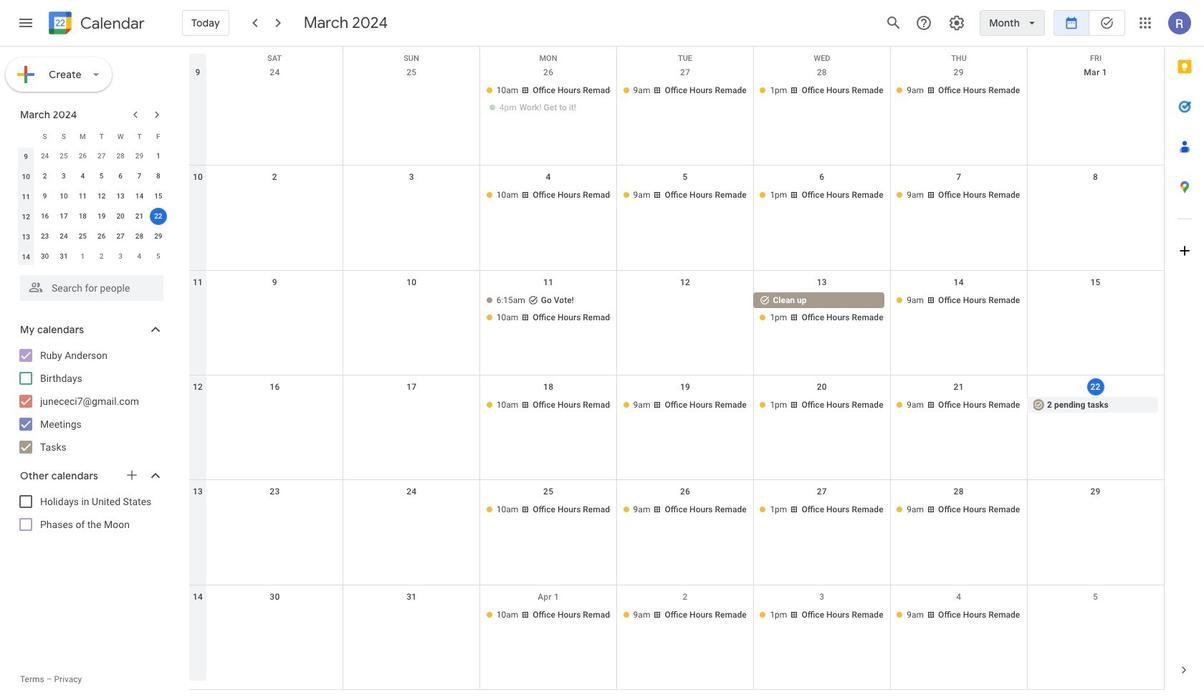Task type: describe. For each thing, give the bounding box(es) containing it.
23 element
[[36, 228, 53, 245]]

15 element
[[150, 188, 167, 205]]

cell inside row group
[[149, 206, 168, 226]]

19 element
[[93, 208, 110, 225]]

5 element
[[93, 168, 110, 185]]

7 element
[[131, 168, 148, 185]]

12 element
[[93, 188, 110, 205]]

6 element
[[112, 168, 129, 185]]

30 element
[[36, 248, 53, 265]]

22, today element
[[150, 208, 167, 225]]

april 5 element
[[150, 248, 167, 265]]

february 26 element
[[74, 148, 91, 165]]

march 2024 grid
[[14, 126, 168, 267]]

row group inside march 2024 grid
[[16, 146, 168, 267]]

column header inside march 2024 grid
[[16, 126, 35, 146]]

21 element
[[131, 208, 148, 225]]

25 element
[[74, 228, 91, 245]]

april 2 element
[[93, 248, 110, 265]]

11 element
[[74, 188, 91, 205]]

february 29 element
[[131, 148, 148, 165]]

14 element
[[131, 188, 148, 205]]

9 element
[[36, 188, 53, 205]]

other calendars list
[[3, 490, 178, 536]]

add other calendars image
[[125, 468, 139, 482]]

29 element
[[150, 228, 167, 245]]

heading inside calendar element
[[77, 15, 145, 32]]



Task type: locate. For each thing, give the bounding box(es) containing it.
row
[[189, 47, 1164, 68], [189, 61, 1164, 166], [16, 126, 168, 146], [16, 146, 168, 166], [189, 166, 1164, 271], [16, 166, 168, 186], [16, 186, 168, 206], [16, 206, 168, 226], [16, 226, 168, 247], [16, 247, 168, 267], [189, 271, 1164, 376], [189, 376, 1164, 480], [189, 480, 1164, 585], [189, 585, 1164, 690]]

24 element
[[55, 228, 72, 245]]

april 4 element
[[131, 248, 148, 265]]

2 element
[[36, 168, 53, 185]]

3 element
[[55, 168, 72, 185]]

february 25 element
[[55, 148, 72, 165]]

28 element
[[131, 228, 148, 245]]

None search field
[[0, 269, 178, 301]]

column header
[[16, 126, 35, 146]]

settings menu image
[[948, 14, 966, 32]]

february 28 element
[[112, 148, 129, 165]]

february 27 element
[[93, 148, 110, 165]]

17 element
[[55, 208, 72, 225]]

april 1 element
[[74, 248, 91, 265]]

calendar element
[[46, 9, 145, 40]]

main drawer image
[[17, 14, 34, 32]]

grid
[[189, 47, 1164, 690]]

18 element
[[74, 208, 91, 225]]

Search for people text field
[[29, 275, 155, 301]]

row group
[[16, 146, 168, 267]]

my calendars list
[[3, 344, 178, 459]]

20 element
[[112, 208, 129, 225]]

26 element
[[93, 228, 110, 245]]

1 element
[[150, 148, 167, 165]]

april 3 element
[[112, 248, 129, 265]]

16 element
[[36, 208, 53, 225]]

tab list
[[1165, 47, 1204, 650]]

13 element
[[112, 188, 129, 205]]

4 element
[[74, 168, 91, 185]]

31 element
[[55, 248, 72, 265]]

february 24 element
[[36, 148, 53, 165]]

10 element
[[55, 188, 72, 205]]

27 element
[[112, 228, 129, 245]]

heading
[[77, 15, 145, 32]]

cell
[[206, 82, 343, 117], [343, 82, 480, 117], [480, 82, 617, 117], [1027, 82, 1164, 117], [206, 187, 343, 205], [343, 187, 480, 205], [1027, 187, 1164, 205], [149, 206, 168, 226], [206, 292, 343, 327], [343, 292, 480, 327], [480, 292, 617, 327], [617, 292, 754, 327], [754, 292, 890, 327], [1027, 292, 1164, 327], [206, 397, 343, 414], [343, 397, 480, 414], [206, 502, 343, 519], [343, 502, 480, 519], [1027, 502, 1164, 519], [206, 607, 343, 624], [343, 607, 480, 624], [1027, 607, 1164, 624]]

8 element
[[150, 168, 167, 185]]



Task type: vqa. For each thing, say whether or not it's contained in the screenshot.
29
no



